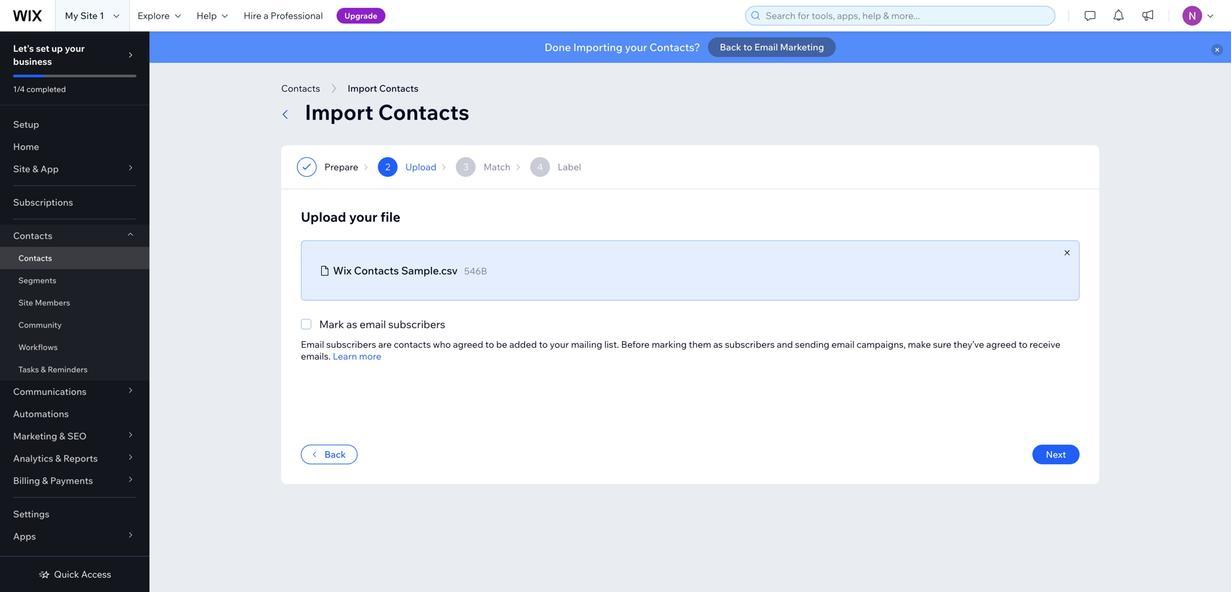 Task type: vqa. For each thing, say whether or not it's contained in the screenshot.
Site & App's Site
yes



Task type: describe. For each thing, give the bounding box(es) containing it.
marketing & seo
[[13, 431, 87, 442]]

label
[[558, 161, 581, 173]]

upload your file
[[301, 209, 400, 225]]

1 agreed from the left
[[453, 339, 483, 350]]

site members link
[[0, 292, 149, 314]]

my site 1
[[65, 10, 104, 21]]

contacts button
[[275, 79, 327, 98]]

reminders
[[48, 365, 88, 375]]

contacts link
[[0, 247, 149, 269]]

done
[[545, 41, 571, 54]]

546b
[[464, 266, 487, 277]]

& for marketing
[[59, 431, 65, 442]]

import contacts inside button
[[348, 83, 419, 94]]

prepare
[[325, 161, 358, 173]]

3
[[463, 161, 469, 173]]

as inside "email subscribers are contacts who agreed to be added to your mailing list. before marking them as subscribers and sending email campaigns, make sure they've agreed to receive emails."
[[713, 339, 723, 350]]

quick access
[[54, 569, 111, 581]]

2 horizontal spatial subscribers
[[725, 339, 775, 350]]

community link
[[0, 314, 149, 336]]

reports
[[63, 453, 98, 464]]

billing & payments button
[[0, 470, 149, 492]]

campaigns,
[[857, 339, 906, 350]]

your left file
[[349, 209, 378, 225]]

upgrade
[[345, 11, 377, 21]]

Search for tools, apps, help & more... field
[[762, 7, 1051, 25]]

set
[[36, 43, 49, 54]]

added
[[509, 339, 537, 350]]

sidebar element
[[0, 31, 149, 593]]

analytics & reports button
[[0, 448, 149, 470]]

contacts inside 'link'
[[18, 253, 52, 263]]

mark as email subscribers
[[319, 318, 445, 331]]

done importing your contacts? alert
[[149, 31, 1231, 63]]

them
[[689, 339, 711, 350]]

hire a professional link
[[236, 0, 331, 31]]

upgrade button
[[337, 8, 385, 24]]

sample.csv
[[401, 264, 458, 277]]

are
[[378, 339, 392, 350]]

back button
[[301, 445, 358, 465]]

import inside button
[[348, 83, 377, 94]]

upload for upload your file
[[301, 209, 346, 225]]

payments
[[50, 475, 93, 487]]

as inside option
[[346, 318, 357, 331]]

members
[[35, 298, 70, 308]]

they've
[[954, 339, 984, 350]]

analytics
[[13, 453, 53, 464]]

let's set up your business
[[13, 43, 85, 67]]

settings
[[13, 509, 49, 520]]

subscriptions
[[13, 197, 73, 208]]

segments
[[18, 276, 56, 286]]

learn
[[333, 351, 357, 362]]

workflows link
[[0, 336, 149, 359]]

0 horizontal spatial subscribers
[[326, 339, 376, 350]]

quick
[[54, 569, 79, 581]]

contacts inside popup button
[[13, 230, 52, 242]]

2
[[385, 161, 390, 173]]

email inside option
[[360, 318, 386, 331]]

match
[[484, 161, 511, 173]]

next
[[1046, 449, 1066, 461]]

apps button
[[0, 526, 149, 548]]

next button
[[1033, 445, 1080, 465]]

back to email marketing
[[720, 41, 824, 53]]

& for tasks
[[41, 365, 46, 375]]

& for billing
[[42, 475, 48, 487]]

setup
[[13, 119, 39, 130]]

your inside "email subscribers are contacts who agreed to be added to your mailing list. before marking them as subscribers and sending email campaigns, make sure they've agreed to receive emails."
[[550, 339, 569, 350]]

more
[[359, 351, 381, 362]]

be
[[496, 339, 507, 350]]

back for back
[[325, 449, 346, 461]]

emails.
[[301, 351, 331, 362]]

1 vertical spatial import contacts
[[305, 99, 469, 125]]

access
[[81, 569, 111, 581]]

Mark as email subscribers checkbox
[[301, 317, 445, 332]]

app
[[40, 163, 59, 175]]

mailing
[[571, 339, 602, 350]]

home
[[13, 141, 39, 152]]

marketing inside dropdown button
[[13, 431, 57, 442]]

contacts inside button
[[379, 83, 419, 94]]

email subscribers are contacts who agreed to be added to your mailing list. before marking them as subscribers and sending email campaigns, make sure they've agreed to receive emails.
[[301, 339, 1061, 362]]

upload for upload
[[405, 161, 436, 173]]

and
[[777, 339, 793, 350]]



Task type: locate. For each thing, give the bounding box(es) containing it.
& right billing
[[42, 475, 48, 487]]

subscriptions link
[[0, 191, 149, 214]]

1/4 completed
[[13, 84, 66, 94]]

back inside button
[[325, 449, 346, 461]]

1
[[100, 10, 104, 21]]

site left 1 at the left of the page
[[80, 10, 98, 21]]

marketing inside button
[[780, 41, 824, 53]]

upload
[[405, 161, 436, 173], [301, 209, 346, 225]]

make
[[908, 339, 931, 350]]

back to email marketing button
[[708, 37, 836, 57]]

help button
[[189, 0, 236, 31]]

email inside back to email marketing button
[[754, 41, 778, 53]]

email
[[360, 318, 386, 331], [832, 339, 855, 350]]

marketing
[[780, 41, 824, 53], [13, 431, 57, 442]]

marketing & seo button
[[0, 425, 149, 448]]

done importing your contacts?
[[545, 41, 700, 54]]

back
[[720, 41, 741, 53], [325, 449, 346, 461]]

list.
[[604, 339, 619, 350]]

tasks
[[18, 365, 39, 375]]

1 horizontal spatial email
[[754, 41, 778, 53]]

site down home
[[13, 163, 30, 175]]

to
[[743, 41, 752, 53], [485, 339, 494, 350], [539, 339, 548, 350], [1019, 339, 1028, 350]]

0 horizontal spatial upload
[[301, 209, 346, 225]]

who
[[433, 339, 451, 350]]

my
[[65, 10, 78, 21]]

contacts
[[394, 339, 431, 350]]

& left app
[[32, 163, 38, 175]]

0 vertical spatial upload
[[405, 161, 436, 173]]

receive
[[1030, 339, 1061, 350]]

0 horizontal spatial email
[[301, 339, 324, 350]]

your inside alert
[[625, 41, 647, 54]]

contacts button
[[0, 225, 149, 247]]

learn more link
[[333, 351, 381, 363]]

prepare button
[[297, 157, 378, 177]]

to inside back to email marketing button
[[743, 41, 752, 53]]

home link
[[0, 136, 149, 158]]

& inside 'link'
[[41, 365, 46, 375]]

1 horizontal spatial upload
[[405, 161, 436, 173]]

email right sending
[[832, 339, 855, 350]]

as
[[346, 318, 357, 331], [713, 339, 723, 350]]

1 vertical spatial site
[[13, 163, 30, 175]]

explore
[[138, 10, 170, 21]]

sending
[[795, 339, 830, 350]]

site & app
[[13, 163, 59, 175]]

communications
[[13, 386, 87, 398]]

email
[[754, 41, 778, 53], [301, 339, 324, 350]]

setup link
[[0, 113, 149, 136]]

tasks & reminders
[[18, 365, 88, 375]]

billing
[[13, 475, 40, 487]]

1 vertical spatial import
[[305, 99, 373, 125]]

email inside "email subscribers are contacts who agreed to be added to your mailing list. before marking them as subscribers and sending email campaigns, make sure they've agreed to receive emails."
[[832, 339, 855, 350]]

tasks & reminders link
[[0, 359, 149, 381]]

& left the 'reports'
[[55, 453, 61, 464]]

& left seo
[[59, 431, 65, 442]]

completed
[[27, 84, 66, 94]]

communications button
[[0, 381, 149, 403]]

sure
[[933, 339, 952, 350]]

your left mailing
[[550, 339, 569, 350]]

0 horizontal spatial back
[[325, 449, 346, 461]]

quick access button
[[38, 569, 111, 581]]

contacts inside button
[[281, 83, 320, 94]]

&
[[32, 163, 38, 175], [41, 365, 46, 375], [59, 431, 65, 442], [55, 453, 61, 464], [42, 475, 48, 487]]

1 vertical spatial upload
[[301, 209, 346, 225]]

back inside button
[[720, 41, 741, 53]]

analytics & reports
[[13, 453, 98, 464]]

your inside the let's set up your business
[[65, 43, 85, 54]]

as right "mark"
[[346, 318, 357, 331]]

& inside popup button
[[32, 163, 38, 175]]

learn more
[[333, 351, 381, 362]]

1 vertical spatial as
[[713, 339, 723, 350]]

subscribers inside option
[[388, 318, 445, 331]]

1 vertical spatial marketing
[[13, 431, 57, 442]]

business
[[13, 56, 52, 67]]

1 horizontal spatial as
[[713, 339, 723, 350]]

site members
[[18, 298, 70, 308]]

contacts
[[281, 83, 320, 94], [379, 83, 419, 94], [378, 99, 469, 125], [13, 230, 52, 242], [18, 253, 52, 263], [354, 264, 399, 277]]

billing & payments
[[13, 475, 93, 487]]

1 horizontal spatial back
[[720, 41, 741, 53]]

0 horizontal spatial email
[[360, 318, 386, 331]]

community
[[18, 320, 62, 330]]

1 horizontal spatial email
[[832, 339, 855, 350]]

2 vertical spatial site
[[18, 298, 33, 308]]

email inside "email subscribers are contacts who agreed to be added to your mailing list. before marking them as subscribers and sending email campaigns, make sure they've agreed to receive emails."
[[301, 339, 324, 350]]

0 vertical spatial site
[[80, 10, 98, 21]]

0 horizontal spatial marketing
[[13, 431, 57, 442]]

1 horizontal spatial agreed
[[986, 339, 1017, 350]]

marking
[[652, 339, 687, 350]]

import right contacts button in the left of the page
[[348, 83, 377, 94]]

1/4
[[13, 84, 25, 94]]

1 vertical spatial email
[[301, 339, 324, 350]]

subscribers up contacts
[[388, 318, 445, 331]]

site & app button
[[0, 158, 149, 180]]

agreed right the who at the left of the page
[[453, 339, 483, 350]]

site down segments
[[18, 298, 33, 308]]

subscribers
[[388, 318, 445, 331], [326, 339, 376, 350], [725, 339, 775, 350]]

site for site & app
[[13, 163, 30, 175]]

wix contacts sample.csv 546b
[[333, 264, 487, 277]]

1 horizontal spatial marketing
[[780, 41, 824, 53]]

import down contacts button in the left of the page
[[305, 99, 373, 125]]

professional
[[271, 10, 323, 21]]

import contacts
[[348, 83, 419, 94], [305, 99, 469, 125]]

0 vertical spatial back
[[720, 41, 741, 53]]

1 vertical spatial email
[[832, 339, 855, 350]]

segments link
[[0, 269, 149, 292]]

0 vertical spatial email
[[754, 41, 778, 53]]

1 horizontal spatial subscribers
[[388, 318, 445, 331]]

your right importing
[[625, 41, 647, 54]]

0 vertical spatial import contacts
[[348, 83, 419, 94]]

0 vertical spatial marketing
[[780, 41, 824, 53]]

workflows
[[18, 343, 58, 352]]

subscribers up "learn more"
[[326, 339, 376, 350]]

upload right 2
[[405, 161, 436, 173]]

your right up
[[65, 43, 85, 54]]

upload down prepare button
[[301, 209, 346, 225]]

email up are
[[360, 318, 386, 331]]

importing
[[573, 41, 623, 54]]

0 horizontal spatial as
[[346, 318, 357, 331]]

up
[[51, 43, 63, 54]]

hire
[[244, 10, 261, 21]]

0 horizontal spatial agreed
[[453, 339, 483, 350]]

file
[[380, 209, 400, 225]]

2 agreed from the left
[[986, 339, 1017, 350]]

automations link
[[0, 403, 149, 425]]

site inside site members link
[[18, 298, 33, 308]]

hire a professional
[[244, 10, 323, 21]]

apps
[[13, 531, 36, 543]]

learn more button
[[333, 351, 381, 363]]

1 vertical spatial back
[[325, 449, 346, 461]]

0 vertical spatial email
[[360, 318, 386, 331]]

as right them
[[713, 339, 723, 350]]

& for analytics
[[55, 453, 61, 464]]

back for back to email marketing
[[720, 41, 741, 53]]

subscribers left and
[[725, 339, 775, 350]]

agreed right they've
[[986, 339, 1017, 350]]

wix
[[333, 264, 352, 277]]

settings link
[[0, 503, 149, 526]]

& for site
[[32, 163, 38, 175]]

site inside site & app popup button
[[13, 163, 30, 175]]

import contacts button
[[341, 79, 425, 98]]

0 vertical spatial import
[[348, 83, 377, 94]]

seo
[[67, 431, 87, 442]]

4
[[537, 161, 543, 173]]

mark
[[319, 318, 344, 331]]

site for site members
[[18, 298, 33, 308]]

& right tasks
[[41, 365, 46, 375]]

import
[[348, 83, 377, 94], [305, 99, 373, 125]]

contacts?
[[650, 41, 700, 54]]

0 vertical spatial as
[[346, 318, 357, 331]]

before
[[621, 339, 650, 350]]



